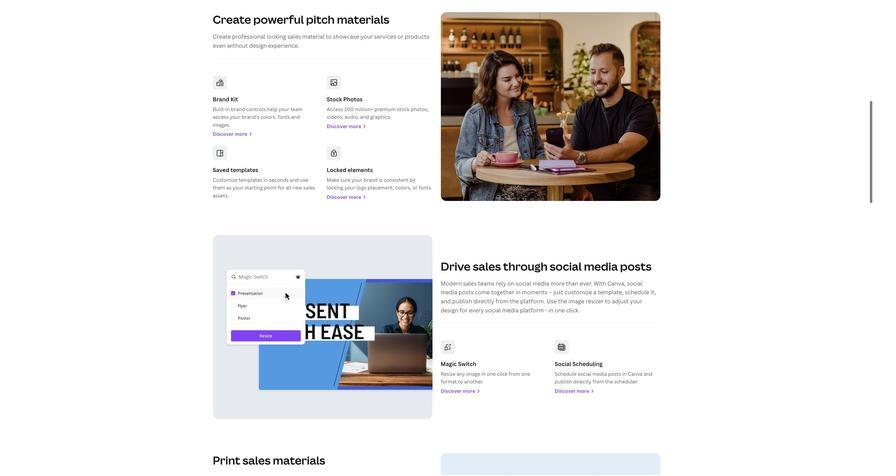 Task type: vqa. For each thing, say whether or not it's contained in the screenshot.
the Designs
no



Task type: locate. For each thing, give the bounding box(es) containing it.
1 vertical spatial posts
[[459, 289, 474, 297]]

point
[[264, 185, 277, 191]]

controls
[[246, 106, 266, 113]]

2 vertical spatial from
[[593, 379, 604, 385]]

1 vertical spatial to
[[605, 298, 611, 305]]

one right click on the right bottom of page
[[522, 371, 530, 378]]

to down any
[[458, 379, 463, 385]]

modern
[[441, 280, 462, 288]]

posts inside social scheduling schedule social media posts in canva and publish directly from the scheduler.
[[609, 371, 622, 378]]

design down modern
[[441, 307, 459, 314]]

1 horizontal spatial for
[[460, 307, 468, 314]]

discover more down locking
[[327, 194, 361, 200]]

ever.
[[580, 280, 593, 288]]

directly inside modern sales teams rely on social media more than ever. with canva, social media posts come together in moments – just customize a template, schedule it, and publish directly from the platform. use the image resizer to adjust your design for every social media platform - in one click.
[[474, 298, 494, 305]]

image
[[569, 298, 585, 305], [467, 371, 481, 378]]

brand
[[213, 96, 229, 103]]

discover more down format
[[441, 388, 476, 395]]

to right material on the left top of page
[[326, 33, 332, 40]]

1 vertical spatial brand
[[364, 177, 378, 183]]

1 vertical spatial materials
[[273, 453, 325, 468]]

more down logo
[[349, 194, 361, 200]]

0 horizontal spatial colors,
[[261, 114, 277, 120]]

for left all in the top left of the page
[[278, 185, 285, 191]]

from
[[496, 298, 509, 305], [509, 371, 520, 378], [593, 379, 604, 385]]

from right click on the right bottom of page
[[509, 371, 520, 378]]

to inside modern sales teams rely on social media more than ever. with canva, social media posts come together in moments – just customize a template, schedule it, and publish directly from the platform. use the image resizer to adjust your design for every social media platform - in one click.
[[605, 298, 611, 305]]

sales up come
[[463, 280, 477, 288]]

discover for magic
[[441, 388, 462, 395]]

your
[[361, 33, 373, 40], [279, 106, 290, 113], [230, 114, 241, 120], [352, 177, 363, 183], [233, 185, 244, 191], [345, 185, 355, 191], [630, 298, 643, 305]]

templates
[[231, 166, 258, 174], [239, 177, 263, 183]]

0 vertical spatial directly
[[474, 298, 494, 305]]

canva
[[628, 371, 643, 378]]

in inside magic switch resize any image in one click from one format to another.
[[482, 371, 486, 378]]

drive sales through social media posts
[[441, 259, 652, 274]]

logo
[[357, 185, 367, 191]]

more
[[349, 123, 361, 130], [235, 131, 247, 137], [349, 194, 361, 200], [551, 280, 565, 288], [463, 388, 476, 395], [577, 388, 590, 395]]

more down "brand's"
[[235, 131, 247, 137]]

premium
[[375, 106, 396, 113]]

0 vertical spatial create
[[213, 12, 251, 27]]

media up with
[[584, 259, 618, 274]]

discover more link down placement,
[[327, 193, 433, 201]]

one left click on the right bottom of page
[[487, 371, 496, 378]]

2 horizontal spatial the
[[605, 379, 613, 385]]

your right the access
[[230, 114, 241, 120]]

for inside modern sales teams rely on social media more than ever. with canva, social media posts come together in moments – just customize a template, schedule it, and publish directly from the platform. use the image resizer to adjust your design for every social media platform - in one click.
[[460, 307, 468, 314]]

one
[[555, 307, 565, 314], [487, 371, 496, 378], [522, 371, 530, 378]]

sales inside "saved templates customize templates in seconds and use them as your starting point for all new sales assets."
[[304, 185, 315, 191]]

placement,
[[368, 185, 394, 191]]

and inside "saved templates customize templates in seconds and use them as your starting point for all new sales assets."
[[290, 177, 299, 183]]

the down just
[[558, 298, 567, 305]]

and right canva
[[644, 371, 653, 378]]

create inside create professional looking sales material to showcase your services or products even without design experience.
[[213, 33, 231, 40]]

0 vertical spatial colors,
[[261, 114, 277, 120]]

sales for print sales materials
[[243, 453, 271, 468]]

discover down format
[[441, 388, 462, 395]]

0 vertical spatial image
[[569, 298, 585, 305]]

together
[[491, 289, 515, 297]]

discover more link down social scheduling schedule social media posts in canva and publish directly from the scheduler.
[[555, 388, 661, 395]]

discover
[[327, 123, 348, 130], [213, 131, 234, 137], [327, 194, 348, 200], [441, 388, 462, 395], [555, 388, 576, 395]]

discover more
[[327, 123, 361, 130], [213, 131, 247, 137], [327, 194, 361, 200], [441, 388, 476, 395], [555, 388, 590, 395]]

directly
[[474, 298, 494, 305], [574, 379, 592, 385]]

2 horizontal spatial to
[[605, 298, 611, 305]]

1 vertical spatial image
[[467, 371, 481, 378]]

for inside "saved templates customize templates in seconds and use them as your starting point for all new sales assets."
[[278, 185, 285, 191]]

1 horizontal spatial colors,
[[396, 185, 412, 191]]

0 vertical spatial publish
[[452, 298, 472, 305]]

social right the on
[[516, 280, 532, 288]]

assets.
[[213, 192, 229, 199]]

adjust
[[612, 298, 629, 305]]

your down sure
[[345, 185, 355, 191]]

posts inside modern sales teams rely on social media more than ever. with canva, social media posts come together in moments – just customize a template, schedule it, and publish directly from the platform. use the image resizer to adjust your design for every social media platform - in one click.
[[459, 289, 474, 297]]

1 vertical spatial colors,
[[396, 185, 412, 191]]

create for create powerful pitch materials
[[213, 12, 251, 27]]

your up fonts
[[279, 106, 290, 113]]

1 horizontal spatial the
[[558, 298, 567, 305]]

brand
[[231, 106, 245, 113], [364, 177, 378, 183]]

0 vertical spatial from
[[496, 298, 509, 305]]

1 horizontal spatial or
[[413, 185, 418, 191]]

create
[[213, 12, 251, 27], [213, 33, 231, 40]]

format
[[441, 379, 457, 385]]

discover more link down graphics.
[[327, 123, 433, 130]]

one inside modern sales teams rely on social media more than ever. with canva, social media posts come together in moments – just customize a template, schedule it, and publish directly from the platform. use the image resizer to adjust your design for every social media platform - in one click.
[[555, 307, 565, 314]]

0 vertical spatial posts
[[620, 259, 652, 274]]

design inside modern sales teams rely on social media more than ever. with canva, social media posts come together in moments – just customize a template, schedule it, and publish directly from the platform. use the image resizer to adjust your design for every social media platform - in one click.
[[441, 307, 459, 314]]

in up another.
[[482, 371, 486, 378]]

and up the new
[[290, 177, 299, 183]]

discover for stock
[[327, 123, 348, 130]]

print sales materials
[[213, 453, 325, 468]]

your right the 'as'
[[233, 185, 244, 191]]

1 horizontal spatial design
[[441, 307, 459, 314]]

1 create from the top
[[213, 12, 251, 27]]

1 vertical spatial create
[[213, 33, 231, 40]]

more down scheduling
[[577, 388, 590, 395]]

sales inside modern sales teams rely on social media more than ever. with canva, social media posts come together in moments – just customize a template, schedule it, and publish directly from the platform. use the image resizer to adjust your design for every social media platform - in one click.
[[463, 280, 477, 288]]

more up just
[[551, 280, 565, 288]]

in up point at the left top
[[264, 177, 268, 183]]

sales up experience.
[[288, 33, 301, 40]]

directly down scheduling
[[574, 379, 592, 385]]

modern sales teams rely on social media more than ever. with canva, social media posts come together in moments – just customize a template, schedule it, and publish directly from the platform. use the image resizer to adjust your design for every social media platform - in one click.
[[441, 280, 656, 314]]

0 horizontal spatial directly
[[474, 298, 494, 305]]

in up the access
[[226, 106, 230, 113]]

2 create from the top
[[213, 33, 231, 40]]

create up professional
[[213, 12, 251, 27]]

0 vertical spatial materials
[[337, 12, 390, 27]]

1 vertical spatial or
[[413, 185, 418, 191]]

template,
[[598, 289, 624, 297]]

platform
[[520, 307, 544, 314]]

design down professional
[[249, 42, 267, 49]]

two people collaborating on design ideas image
[[441, 12, 661, 201]]

1 horizontal spatial directly
[[574, 379, 592, 385]]

create up even
[[213, 33, 231, 40]]

sales up the teams
[[473, 259, 501, 274]]

locking
[[327, 185, 344, 191]]

social down scheduling
[[578, 371, 592, 378]]

from down scheduling
[[593, 379, 604, 385]]

0 vertical spatial for
[[278, 185, 285, 191]]

1 horizontal spatial to
[[458, 379, 463, 385]]

1 vertical spatial publish
[[555, 379, 572, 385]]

or right services
[[398, 33, 404, 40]]

discover more link down click on the right bottom of page
[[441, 388, 547, 395]]

image up another.
[[467, 371, 481, 378]]

0 vertical spatial or
[[398, 33, 404, 40]]

discover more for magic
[[441, 388, 476, 395]]

colors, down help
[[261, 114, 277, 120]]

discover for locked
[[327, 194, 348, 200]]

discover more link down "brand's"
[[213, 130, 319, 138]]

directly down come
[[474, 298, 494, 305]]

1 vertical spatial design
[[441, 307, 459, 314]]

saved
[[213, 166, 229, 174]]

1 horizontal spatial image
[[569, 298, 585, 305]]

posts up scheduler.
[[609, 371, 622, 378]]

drive
[[441, 259, 471, 274]]

in
[[226, 106, 230, 113], [264, 177, 268, 183], [516, 289, 521, 297], [549, 307, 554, 314], [482, 371, 486, 378], [623, 371, 627, 378]]

0 vertical spatial design
[[249, 42, 267, 49]]

than
[[566, 280, 579, 288]]

even
[[213, 42, 226, 49]]

million+
[[355, 106, 374, 113]]

them
[[213, 185, 225, 191]]

discover more down schedule on the bottom right of the page
[[555, 388, 590, 395]]

use
[[547, 298, 557, 305]]

1 horizontal spatial brand
[[364, 177, 378, 183]]

the down together
[[510, 298, 519, 305]]

built-
[[213, 106, 226, 113]]

with
[[594, 280, 606, 288]]

more down "audio,"
[[349, 123, 361, 130]]

discover more down "audio,"
[[327, 123, 361, 130]]

brand down kit on the left of the page
[[231, 106, 245, 113]]

0 horizontal spatial brand
[[231, 106, 245, 113]]

resize
[[441, 371, 456, 378]]

sales inside create professional looking sales material to showcase your services or products even without design experience.
[[288, 33, 301, 40]]

and down the "team"
[[291, 114, 300, 120]]

posts
[[620, 259, 652, 274], [459, 289, 474, 297], [609, 371, 622, 378]]

your inside "saved templates customize templates in seconds and use them as your starting point for all new sales assets."
[[233, 185, 244, 191]]

videos,
[[327, 114, 344, 120]]

for left the every
[[460, 307, 468, 314]]

and down 'million+'
[[360, 114, 369, 120]]

2 vertical spatial to
[[458, 379, 463, 385]]

powerful
[[253, 12, 304, 27]]

your inside create professional looking sales material to showcase your services or products even without design experience.
[[361, 33, 373, 40]]

the
[[510, 298, 519, 305], [558, 298, 567, 305], [605, 379, 613, 385]]

1 vertical spatial directly
[[574, 379, 592, 385]]

brand left the is in the left top of the page
[[364, 177, 378, 183]]

posts left come
[[459, 289, 474, 297]]

to
[[326, 33, 332, 40], [605, 298, 611, 305], [458, 379, 463, 385]]

media down modern
[[441, 289, 458, 297]]

or
[[398, 33, 404, 40], [413, 185, 418, 191]]

0 vertical spatial to
[[326, 33, 332, 40]]

from down together
[[496, 298, 509, 305]]

in up scheduler.
[[623, 371, 627, 378]]

your down 'schedule'
[[630, 298, 643, 305]]

social scheduling schedule social media posts in canva and publish directly from the scheduler.
[[555, 361, 653, 385]]

sales team pitch book created in canva image
[[441, 454, 661, 476]]

to down template,
[[605, 298, 611, 305]]

showcase
[[333, 33, 359, 40]]

publish up the every
[[452, 298, 472, 305]]

2 horizontal spatial one
[[555, 307, 565, 314]]

0 vertical spatial brand
[[231, 106, 245, 113]]

100
[[345, 106, 354, 113]]

brand inside locked elements make sure your brand is consistent by locking your logo placement, colors, or fonts.
[[364, 177, 378, 183]]

posts up canva, at the right bottom of page
[[620, 259, 652, 274]]

1 horizontal spatial publish
[[555, 379, 572, 385]]

sales right print
[[243, 453, 271, 468]]

1 vertical spatial for
[[460, 307, 468, 314]]

and
[[291, 114, 300, 120], [360, 114, 369, 120], [290, 177, 299, 183], [441, 298, 451, 305], [644, 371, 653, 378]]

another.
[[464, 379, 484, 385]]

2 vertical spatial posts
[[609, 371, 622, 378]]

image down 'customize'
[[569, 298, 585, 305]]

photos,
[[411, 106, 429, 113]]

0 horizontal spatial design
[[249, 42, 267, 49]]

0 horizontal spatial image
[[467, 371, 481, 378]]

0 horizontal spatial one
[[487, 371, 496, 378]]

magic resize tool for sales team presentations in canva image
[[213, 235, 433, 420]]

sales for drive sales through social media posts
[[473, 259, 501, 274]]

materials
[[337, 12, 390, 27], [273, 453, 325, 468]]

0 horizontal spatial or
[[398, 33, 404, 40]]

and inside modern sales teams rely on social media more than ever. with canva, social media posts come together in moments – just customize a template, schedule it, and publish directly from the platform. use the image resizer to adjust your design for every social media platform - in one click.
[[441, 298, 451, 305]]

come
[[475, 289, 490, 297]]

discover down locking
[[327, 194, 348, 200]]

discover more down "images."
[[213, 131, 247, 137]]

colors, inside brand kit built-in brand controls help your team access your brand's colors, fonts and images.
[[261, 114, 277, 120]]

make
[[327, 177, 339, 183]]

the inside social scheduling schedule social media posts in canva and publish directly from the scheduler.
[[605, 379, 613, 385]]

0 vertical spatial templates
[[231, 166, 258, 174]]

social
[[555, 361, 571, 368]]

any
[[457, 371, 465, 378]]

and inside stock photos access 100 million+ premium stock photos, videos, audio, and graphics.
[[360, 114, 369, 120]]

and down modern
[[441, 298, 451, 305]]

colors, down consistent
[[396, 185, 412, 191]]

media down scheduling
[[593, 371, 607, 378]]

for
[[278, 185, 285, 191], [460, 307, 468, 314]]

more inside modern sales teams rely on social media more than ever. with canva, social media posts come together in moments – just customize a template, schedule it, and publish directly from the platform. use the image resizer to adjust your design for every social media platform - in one click.
[[551, 280, 565, 288]]

1 vertical spatial from
[[509, 371, 520, 378]]

discover more link for locked elements
[[327, 193, 433, 201]]

sales down use
[[304, 185, 315, 191]]

0 horizontal spatial publish
[[452, 298, 472, 305]]

sales
[[288, 33, 301, 40], [304, 185, 315, 191], [473, 259, 501, 274], [463, 280, 477, 288], [243, 453, 271, 468]]

publish
[[452, 298, 472, 305], [555, 379, 572, 385]]

0 horizontal spatial for
[[278, 185, 285, 191]]

the left scheduler.
[[605, 379, 613, 385]]

or down by
[[413, 185, 418, 191]]

your up logo
[[352, 177, 363, 183]]

publish down schedule on the bottom right of the page
[[555, 379, 572, 385]]

through
[[503, 259, 548, 274]]

access
[[327, 106, 343, 113]]

discover down videos,
[[327, 123, 348, 130]]

0 horizontal spatial to
[[326, 33, 332, 40]]

one down "use"
[[555, 307, 565, 314]]

locked elements make sure your brand is consistent by locking your logo placement, colors, or fonts.
[[327, 166, 433, 191]]

your left services
[[361, 33, 373, 40]]



Task type: describe. For each thing, give the bounding box(es) containing it.
schedule
[[555, 371, 577, 378]]

posts for drive sales through social media posts
[[620, 259, 652, 274]]

discover more link for stock photos
[[327, 123, 433, 130]]

directly inside social scheduling schedule social media posts in canva and publish directly from the scheduler.
[[574, 379, 592, 385]]

use
[[300, 177, 308, 183]]

create powerful pitch materials
[[213, 12, 390, 27]]

stock
[[327, 96, 342, 103]]

publish inside modern sales teams rely on social media more than ever. with canva, social media posts come together in moments – just customize a template, schedule it, and publish directly from the platform. use the image resizer to adjust your design for every social media platform - in one click.
[[452, 298, 472, 305]]

or inside locked elements make sure your brand is consistent by locking your logo placement, colors, or fonts.
[[413, 185, 418, 191]]

sales for modern sales teams rely on social media more than ever. with canva, social media posts come together in moments – just customize a template, schedule it, and publish directly from the platform. use the image resizer to adjust your design for every social media platform - in one click.
[[463, 280, 477, 288]]

material
[[302, 33, 325, 40]]

photos
[[344, 96, 363, 103]]

-
[[545, 307, 547, 314]]

services
[[374, 33, 396, 40]]

saved templates customize templates in seconds and use them as your starting point for all new sales assets.
[[213, 166, 315, 199]]

discover down "images."
[[213, 131, 234, 137]]

access
[[213, 114, 229, 120]]

scheduler.
[[615, 379, 639, 385]]

products
[[405, 33, 430, 40]]

scheduling
[[573, 361, 603, 368]]

in inside social scheduling schedule social media posts in canva and publish directly from the scheduler.
[[623, 371, 627, 378]]

brand's
[[242, 114, 259, 120]]

discover down schedule on the bottom right of the page
[[555, 388, 576, 395]]

to inside magic switch resize any image in one click from one format to another.
[[458, 379, 463, 385]]

social up 'schedule'
[[627, 280, 643, 288]]

team
[[291, 106, 303, 113]]

starting
[[245, 185, 263, 191]]

brand kit built-in brand controls help your team access your brand's colors, fonts and images.
[[213, 96, 303, 128]]

media inside social scheduling schedule social media posts in canva and publish directly from the scheduler.
[[593, 371, 607, 378]]

discover more for stock
[[327, 123, 361, 130]]

canva,
[[608, 280, 626, 288]]

from inside modern sales teams rely on social media more than ever. with canva, social media posts come together in moments – just customize a template, schedule it, and publish directly from the platform. use the image resizer to adjust your design for every social media platform - in one click.
[[496, 298, 509, 305]]

schedule
[[625, 289, 650, 297]]

professional
[[232, 33, 266, 40]]

new
[[293, 185, 302, 191]]

in inside brand kit built-in brand controls help your team access your brand's colors, fonts and images.
[[226, 106, 230, 113]]

experience.
[[268, 42, 299, 49]]

fonts.
[[419, 185, 433, 191]]

media down together
[[502, 307, 519, 314]]

fonts
[[278, 114, 290, 120]]

–
[[549, 289, 552, 297]]

it,
[[651, 289, 656, 297]]

your inside modern sales teams rely on social media more than ever. with canva, social media posts come together in moments – just customize a template, schedule it, and publish directly from the platform. use the image resizer to adjust your design for every social media platform - in one click.
[[630, 298, 643, 305]]

magic
[[441, 361, 457, 368]]

graphics.
[[370, 114, 392, 120]]

magic switch resize any image in one click from one format to another.
[[441, 361, 530, 385]]

0 horizontal spatial the
[[510, 298, 519, 305]]

rely
[[496, 280, 506, 288]]

a
[[594, 289, 597, 297]]

in right -
[[549, 307, 554, 314]]

audio,
[[345, 114, 359, 120]]

in inside "saved templates customize templates in seconds and use them as your starting point for all new sales assets."
[[264, 177, 268, 183]]

colors, inside locked elements make sure your brand is consistent by locking your logo placement, colors, or fonts.
[[396, 185, 412, 191]]

create professional looking sales material to showcase your services or products even without design experience.
[[213, 33, 430, 49]]

all
[[286, 185, 292, 191]]

discover more link for magic switch
[[441, 388, 547, 395]]

pitch
[[306, 12, 335, 27]]

customize
[[565, 289, 592, 297]]

1 horizontal spatial one
[[522, 371, 530, 378]]

to inside create professional looking sales material to showcase your services or products even without design experience.
[[326, 33, 332, 40]]

stock
[[397, 106, 410, 113]]

click
[[497, 371, 508, 378]]

customize
[[213, 177, 238, 183]]

and inside social scheduling schedule social media posts in canva and publish directly from the scheduler.
[[644, 371, 653, 378]]

posts for social scheduling schedule social media posts in canva and publish directly from the scheduler.
[[609, 371, 622, 378]]

1 vertical spatial templates
[[239, 177, 263, 183]]

as
[[226, 185, 232, 191]]

0 horizontal spatial materials
[[273, 453, 325, 468]]

help
[[267, 106, 278, 113]]

create for create professional looking sales material to showcase your services or products even without design experience.
[[213, 33, 231, 40]]

or inside create professional looking sales material to showcase your services or products even without design experience.
[[398, 33, 404, 40]]

brand inside brand kit built-in brand controls help your team access your brand's colors, fonts and images.
[[231, 106, 245, 113]]

elements
[[348, 166, 373, 174]]

without
[[227, 42, 248, 49]]

in right together
[[516, 289, 521, 297]]

print
[[213, 453, 240, 468]]

looking
[[267, 33, 286, 40]]

kit
[[231, 96, 238, 103]]

every
[[469, 307, 484, 314]]

image inside modern sales teams rely on social media more than ever. with canva, social media posts come together in moments – just customize a template, schedule it, and publish directly from the platform. use the image resizer to adjust your design for every social media platform - in one click.
[[569, 298, 585, 305]]

click.
[[567, 307, 580, 314]]

stock photos access 100 million+ premium stock photos, videos, audio, and graphics.
[[327, 96, 429, 120]]

resizer
[[586, 298, 604, 305]]

locked
[[327, 166, 346, 174]]

platform.
[[521, 298, 546, 305]]

social inside social scheduling schedule social media posts in canva and publish directly from the scheduler.
[[578, 371, 592, 378]]

switch
[[458, 361, 477, 368]]

from inside magic switch resize any image in one click from one format to another.
[[509, 371, 520, 378]]

just
[[554, 289, 564, 297]]

teams
[[478, 280, 495, 288]]

media up moments
[[533, 280, 549, 288]]

sure
[[340, 177, 351, 183]]

image inside magic switch resize any image in one click from one format to another.
[[467, 371, 481, 378]]

design inside create professional looking sales material to showcase your services or products even without design experience.
[[249, 42, 267, 49]]

more down another.
[[463, 388, 476, 395]]

1 horizontal spatial materials
[[337, 12, 390, 27]]

publish inside social scheduling schedule social media posts in canva and publish directly from the scheduler.
[[555, 379, 572, 385]]

on
[[508, 280, 515, 288]]

and inside brand kit built-in brand controls help your team access your brand's colors, fonts and images.
[[291, 114, 300, 120]]

social up than
[[550, 259, 582, 274]]

discover more for locked
[[327, 194, 361, 200]]

images.
[[213, 122, 231, 128]]

social right the every
[[486, 307, 501, 314]]

consistent
[[384, 177, 409, 183]]

is
[[379, 177, 383, 183]]

seconds
[[269, 177, 289, 183]]

from inside social scheduling schedule social media posts in canva and publish directly from the scheduler.
[[593, 379, 604, 385]]



